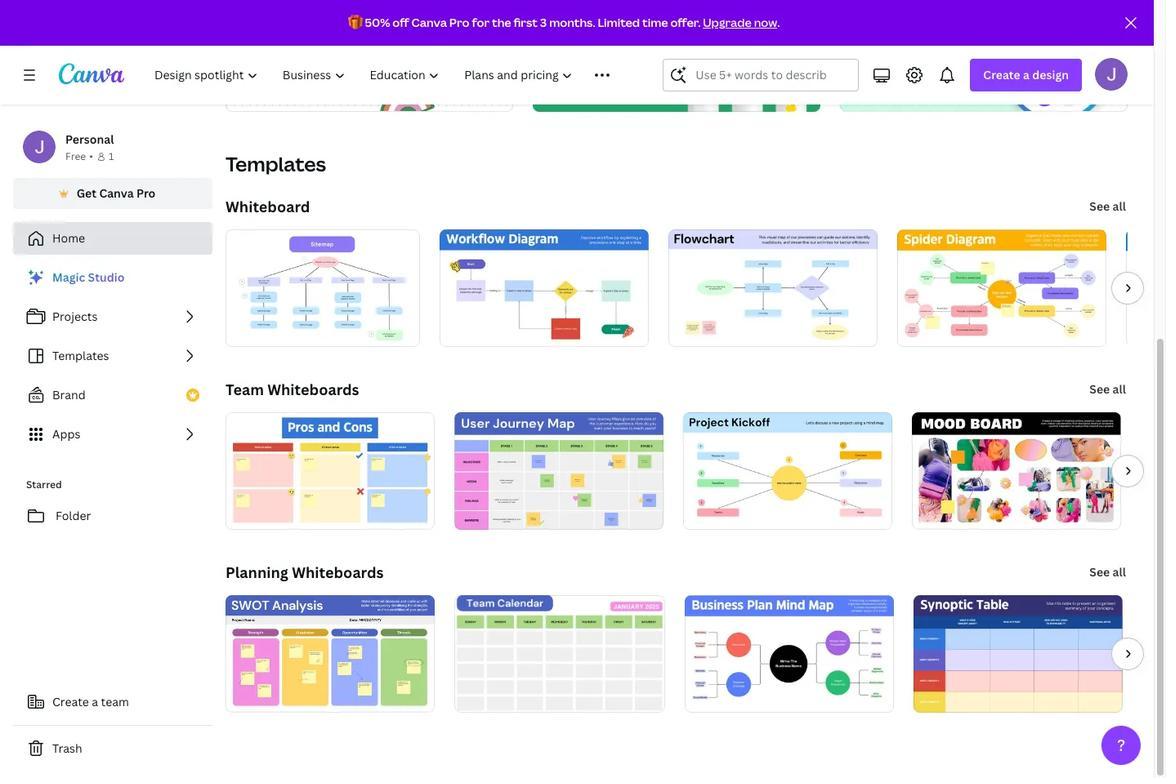 Task type: locate. For each thing, give the bounding box(es) containing it.
studio
[[88, 270, 125, 285]]

get
[[239, 0, 265, 13], [854, 81, 874, 96], [77, 186, 96, 201]]

get inside button
[[77, 186, 96, 201]]

create
[[984, 67, 1021, 83], [52, 695, 89, 710]]

1 horizontal spatial try
[[546, 82, 563, 97]]

draw down months.
[[566, 82, 595, 97]]

whiteboards up try whiteboards
[[274, 13, 366, 33]]

2 all from the top
[[1113, 382, 1126, 397]]

2 see all link from the top
[[1088, 374, 1128, 406]]

1 horizontal spatial with
[[588, 12, 619, 32]]

1
[[109, 150, 114, 163]]

limited
[[598, 15, 640, 30]]

1 horizontal spatial templates
[[226, 150, 326, 177]]

canva right off
[[412, 15, 447, 30]]

planning
[[226, 563, 288, 583]]

0 horizontal spatial canva
[[99, 186, 134, 201]]

create inside dropdown button
[[984, 67, 1021, 83]]

upgrade now button
[[703, 15, 778, 30]]

0 horizontal spatial templates
[[52, 348, 109, 364]]

3 see all link from the top
[[1088, 557, 1128, 589]]

1 horizontal spatial pro
[[449, 15, 470, 30]]

for
[[472, 15, 490, 30]]

team
[[226, 380, 264, 400]]

0 vertical spatial templates
[[226, 150, 326, 177]]

2 see from the top
[[1090, 382, 1110, 397]]

1 vertical spatial a
[[92, 695, 98, 710]]

whiteboard link
[[226, 197, 310, 217]]

list containing magic studio
[[13, 262, 213, 451]]

1 vertical spatial pro
[[136, 186, 156, 201]]

a for team
[[92, 695, 98, 710]]

2 see all from the top
[[1090, 382, 1126, 397]]

1 vertical spatial see all
[[1090, 382, 1126, 397]]

folder link
[[13, 500, 213, 533]]

0 vertical spatial all
[[1113, 199, 1126, 214]]

2 vertical spatial see all
[[1090, 565, 1126, 580]]

draw inside sketch up your ideas with draw
[[622, 12, 659, 32]]

draw right up
[[622, 12, 659, 32]]

pro
[[449, 15, 470, 30], [136, 186, 156, 201]]

0 vertical spatial pro
[[449, 15, 470, 30]]

1 vertical spatial templates
[[52, 348, 109, 364]]

create inside button
[[52, 695, 89, 710]]

Search search field
[[696, 60, 827, 91]]

team
[[101, 695, 129, 710]]

•
[[89, 150, 93, 163]]

now
[[754, 15, 778, 30]]

the right 'for' on the left of the page
[[492, 15, 511, 30]]

a left team
[[92, 695, 98, 710]]

your
[[621, 0, 654, 12]]

0 vertical spatial canva
[[412, 15, 447, 30]]

ideas inside sketch up your ideas with draw
[[546, 12, 584, 32]]

1 vertical spatial create
[[52, 695, 89, 710]]

pro up home link
[[136, 186, 156, 201]]

1 horizontal spatial create
[[984, 67, 1021, 83]]

see all for team
[[1090, 382, 1126, 397]]

3 see all from the top
[[1090, 565, 1126, 580]]

1 vertical spatial canva
[[99, 186, 134, 201]]

whiteboards down get ideas flowing with whiteboards
[[260, 81, 330, 96]]

templates up whiteboard link at the left top of page
[[226, 150, 326, 177]]

folder button
[[13, 500, 213, 533]]

1 horizontal spatial canva
[[412, 15, 447, 30]]

with inside sketch up your ideas with draw
[[588, 12, 619, 32]]

see all link for team
[[1088, 374, 1128, 406]]

folder
[[56, 508, 91, 524]]

1 horizontal spatial draw
[[622, 12, 659, 32]]

ideas inside get ideas flowing with whiteboards
[[269, 0, 307, 13]]

sketch
[[546, 0, 595, 12]]

0 horizontal spatial ideas
[[269, 0, 307, 13]]

get for get on the clock
[[854, 81, 874, 96]]

50%
[[365, 15, 390, 30]]

0 vertical spatial the
[[492, 15, 511, 30]]

the
[[492, 15, 511, 30], [894, 81, 912, 96]]

trash link
[[13, 733, 213, 766]]

whiteboards right team
[[267, 380, 359, 400]]

templates link
[[13, 340, 213, 373]]

up
[[598, 0, 617, 12]]

a inside create a team button
[[92, 695, 98, 710]]

get inside get ideas flowing with whiteboards
[[239, 0, 265, 13]]

canva down 1
[[99, 186, 134, 201]]

None search field
[[663, 59, 859, 92]]

1 vertical spatial draw
[[566, 82, 595, 97]]

1 horizontal spatial ideas
[[546, 12, 584, 32]]

0 horizontal spatial create
[[52, 695, 89, 710]]

templates
[[226, 150, 326, 177], [52, 348, 109, 364]]

canva
[[412, 15, 447, 30], [99, 186, 134, 201]]

first
[[514, 15, 538, 30]]

🎁
[[348, 15, 363, 30]]

projects link
[[13, 301, 213, 334]]

0 horizontal spatial try
[[239, 81, 257, 96]]

3 all from the top
[[1113, 565, 1126, 580]]

1 see from the top
[[1090, 199, 1110, 214]]

1 horizontal spatial the
[[894, 81, 912, 96]]

0 horizontal spatial a
[[92, 695, 98, 710]]

home
[[52, 231, 85, 246]]

2 vertical spatial see
[[1090, 565, 1110, 580]]

0 vertical spatial get
[[239, 0, 265, 13]]

get for get canva pro
[[77, 186, 96, 201]]

jacob simon image
[[1095, 58, 1128, 91]]

apps
[[52, 427, 80, 442]]

1 horizontal spatial a
[[1023, 67, 1030, 83]]

create left design
[[984, 67, 1021, 83]]

projects
[[52, 309, 98, 325]]

1 vertical spatial all
[[1113, 382, 1126, 397]]

magic studio link
[[13, 262, 213, 294]]

team whiteboards
[[226, 380, 359, 400]]

with
[[588, 12, 619, 32], [239, 13, 271, 33]]

try
[[239, 81, 257, 96], [546, 82, 563, 97]]

1 all from the top
[[1113, 199, 1126, 214]]

on
[[877, 81, 891, 96]]

try for get ideas flowing with whiteboards
[[239, 81, 257, 96]]

get on the clock
[[854, 81, 944, 96]]

with inside get ideas flowing with whiteboards
[[239, 13, 271, 33]]

.
[[778, 15, 780, 30]]

whiteboards for team
[[267, 380, 359, 400]]

2 vertical spatial get
[[77, 186, 96, 201]]

pro left 'for' on the left of the page
[[449, 15, 470, 30]]

0 horizontal spatial with
[[239, 13, 271, 33]]

a inside create a design dropdown button
[[1023, 67, 1030, 83]]

see all link
[[1088, 190, 1128, 223], [1088, 374, 1128, 406], [1088, 557, 1128, 589]]

templates down "projects"
[[52, 348, 109, 364]]

0 vertical spatial draw
[[622, 12, 659, 32]]

0 vertical spatial see all link
[[1088, 190, 1128, 223]]

brand
[[52, 387, 86, 403]]

see
[[1090, 199, 1110, 214], [1090, 382, 1110, 397], [1090, 565, 1110, 580]]

ideas
[[269, 0, 307, 13], [546, 12, 584, 32]]

3 see from the top
[[1090, 565, 1110, 580]]

0 vertical spatial create
[[984, 67, 1021, 83]]

see all for planning
[[1090, 565, 1126, 580]]

0 vertical spatial a
[[1023, 67, 1030, 83]]

clock
[[915, 81, 944, 96]]

0 horizontal spatial draw
[[566, 82, 595, 97]]

create left team
[[52, 695, 89, 710]]

all
[[1113, 199, 1126, 214], [1113, 382, 1126, 397], [1113, 565, 1126, 580]]

1 horizontal spatial get
[[239, 0, 265, 13]]

free •
[[65, 150, 93, 163]]

draw
[[622, 12, 659, 32], [566, 82, 595, 97]]

try whiteboards
[[239, 81, 330, 96]]

top level navigation element
[[144, 59, 624, 92], [144, 59, 624, 92]]

1 vertical spatial see all link
[[1088, 374, 1128, 406]]

the right on
[[894, 81, 912, 96]]

see all
[[1090, 199, 1126, 214], [1090, 382, 1126, 397], [1090, 565, 1126, 580]]

list
[[13, 262, 213, 451]]

get canva pro
[[77, 186, 156, 201]]

whiteboards
[[274, 13, 366, 33], [260, 81, 330, 96], [267, 380, 359, 400], [292, 563, 384, 583]]

0 horizontal spatial get
[[77, 186, 96, 201]]

templates inside list
[[52, 348, 109, 364]]

brand link
[[13, 379, 213, 412]]

canva inside button
[[99, 186, 134, 201]]

2 horizontal spatial get
[[854, 81, 874, 96]]

0 horizontal spatial pro
[[136, 186, 156, 201]]

get for get ideas flowing with whiteboards
[[239, 0, 265, 13]]

magic
[[52, 270, 85, 285]]

1 vertical spatial get
[[854, 81, 874, 96]]

a left design
[[1023, 67, 1030, 83]]

2 vertical spatial all
[[1113, 565, 1126, 580]]

1 vertical spatial see
[[1090, 382, 1110, 397]]

3
[[540, 15, 547, 30]]

a
[[1023, 67, 1030, 83], [92, 695, 98, 710]]

0 vertical spatial see
[[1090, 199, 1110, 214]]

2 vertical spatial see all link
[[1088, 557, 1128, 589]]

whiteboards right planning
[[292, 563, 384, 583]]

0 vertical spatial see all
[[1090, 199, 1126, 214]]

planning whiteboards
[[226, 563, 384, 583]]



Task type: describe. For each thing, give the bounding box(es) containing it.
create a design
[[984, 67, 1069, 83]]

pro inside button
[[136, 186, 156, 201]]

time
[[643, 15, 668, 30]]

create a design button
[[971, 59, 1082, 92]]

team whiteboards link
[[226, 380, 359, 400]]

apps link
[[13, 419, 213, 451]]

planning whiteboards link
[[226, 563, 384, 583]]

try for sketch up your ideas with draw
[[546, 82, 563, 97]]

a for design
[[1023, 67, 1030, 83]]

all for planning
[[1113, 565, 1126, 580]]

1 see all from the top
[[1090, 199, 1126, 214]]

create for create a team
[[52, 695, 89, 710]]

1 see all link from the top
[[1088, 190, 1128, 223]]

create for create a design
[[984, 67, 1021, 83]]

design
[[1033, 67, 1069, 83]]

🎁 50% off canva pro for the first 3 months. limited time offer. upgrade now .
[[348, 15, 780, 30]]

months.
[[549, 15, 596, 30]]

free
[[65, 150, 86, 163]]

whiteboard
[[226, 197, 310, 217]]

starred
[[26, 478, 62, 492]]

whiteboards inside get ideas flowing with whiteboards
[[274, 13, 366, 33]]

trash
[[52, 741, 82, 757]]

see all link for planning
[[1088, 557, 1128, 589]]

sketch up your ideas with draw
[[546, 0, 659, 32]]

get ideas flowing with whiteboards
[[239, 0, 366, 33]]

upgrade
[[703, 15, 752, 30]]

see for team
[[1090, 382, 1110, 397]]

get canva pro button
[[13, 178, 213, 209]]

create a team
[[52, 695, 129, 710]]

home link
[[13, 222, 213, 255]]

whiteboards for planning
[[292, 563, 384, 583]]

create a team button
[[13, 687, 213, 719]]

get on the clock link
[[840, 0, 1128, 112]]

whiteboards for try
[[260, 81, 330, 96]]

magic studio
[[52, 270, 125, 285]]

offer.
[[671, 15, 701, 30]]

1 vertical spatial the
[[894, 81, 912, 96]]

off
[[393, 15, 409, 30]]

personal
[[65, 132, 114, 147]]

see for planning
[[1090, 565, 1110, 580]]

try draw
[[546, 82, 595, 97]]

all for team
[[1113, 382, 1126, 397]]

0 horizontal spatial the
[[492, 15, 511, 30]]

flowing
[[310, 0, 363, 13]]



Task type: vqa. For each thing, say whether or not it's contained in the screenshot.
Magic Design
no



